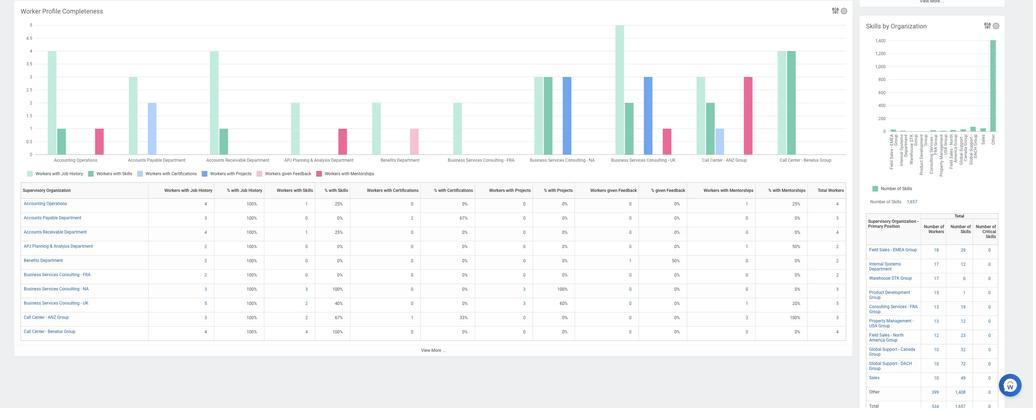Task type: locate. For each thing, give the bounding box(es) containing it.
consulting left na
[[59, 287, 80, 292]]

3 10 button from the top
[[935, 375, 941, 381]]

1 business from the top
[[24, 272, 41, 277]]

group right anz
[[57, 315, 69, 320]]

number of skills up supervisory organization - primary position
[[871, 199, 902, 204]]

call center - anz group
[[24, 315, 69, 320]]

management
[[887, 319, 912, 324]]

1,657
[[907, 199, 918, 204]]

feedback inside button
[[667, 188, 686, 193]]

group inside global support - canada group
[[870, 352, 881, 357]]

1 17 button from the top
[[935, 262, 941, 267]]

sales for north
[[880, 333, 890, 338]]

workers inside workers with mentorships button
[[704, 188, 720, 193]]

number up '18'
[[925, 224, 940, 229]]

1 10 from the top
[[935, 347, 939, 352]]

1 projects from the left
[[515, 188, 531, 193]]

apj planning & analysis department
[[24, 244, 93, 249]]

supervisory
[[23, 188, 45, 193], [869, 219, 891, 224]]

2 vertical spatial 10
[[935, 376, 939, 381]]

0 horizontal spatial total
[[818, 188, 828, 193]]

2 with from the left
[[231, 188, 239, 193]]

accounting
[[24, 201, 45, 206]]

fra inside the consulting services - fra group
[[911, 304, 918, 309]]

- inside global support - dach group
[[899, 361, 900, 366]]

0 vertical spatial 12 button
[[961, 262, 967, 267]]

consulting left the uk
[[59, 301, 80, 306]]

399
[[932, 390, 939, 395]]

field inside field sales - north america group
[[870, 333, 879, 338]]

sales inside field sales - emea group link
[[880, 247, 890, 252]]

2 vertical spatial 12
[[935, 333, 939, 338]]

center down the call center - anz group
[[32, 329, 45, 334]]

18 button
[[935, 247, 941, 253]]

1 10 button from the top
[[935, 347, 941, 353]]

12 button left "23"
[[935, 333, 941, 339]]

- left emea at the right of the page
[[891, 247, 893, 252]]

workers for workers with mentorships
[[704, 188, 720, 193]]

1 vertical spatial total
[[955, 214, 965, 219]]

12 button for 17
[[961, 262, 967, 267]]

2 center from the top
[[32, 329, 45, 334]]

feedback inside button
[[619, 188, 637, 193]]

usa
[[870, 324, 878, 329]]

call left anz
[[24, 315, 31, 320]]

10 with from the left
[[773, 188, 781, 193]]

- for call center - anz group
[[46, 315, 47, 320]]

1 horizontal spatial configure and view chart data image
[[984, 21, 992, 30]]

1 horizontal spatial projects
[[558, 188, 573, 193]]

organization for worker profile completeness
[[46, 188, 71, 193]]

consulting
[[59, 272, 80, 277], [59, 287, 80, 292], [59, 301, 80, 306], [870, 304, 890, 309]]

sales link
[[870, 374, 880, 380]]

field for field sales - emea group
[[870, 247, 879, 252]]

workers with job history button
[[151, 182, 217, 198]]

configure and view chart data image left configure skills by organization image
[[984, 21, 992, 30]]

accounts for accounts receivable department
[[24, 230, 42, 235]]

2 vertical spatial organization
[[892, 219, 917, 224]]

benefits
[[24, 258, 39, 263]]

number of workers
[[925, 224, 945, 234]]

services up management
[[891, 304, 907, 309]]

&
[[50, 244, 53, 249]]

workers with projects button
[[477, 182, 536, 198]]

global up sales link
[[870, 361, 882, 366]]

1 horizontal spatial given
[[656, 188, 666, 193]]

- for consulting services - fra group
[[908, 304, 909, 309]]

6 % from the left
[[769, 188, 772, 193]]

warehouse stk group
[[870, 276, 912, 281]]

0 vertical spatial sales
[[880, 247, 890, 252]]

consulting for na
[[59, 287, 80, 292]]

2 accounts from the top
[[24, 230, 42, 235]]

0 horizontal spatial job
[[190, 188, 198, 193]]

12 button up "23"
[[961, 319, 967, 324]]

25% button for 1
[[335, 201, 344, 207]]

total inside skills by organization element
[[955, 214, 965, 219]]

0 vertical spatial 50% button
[[793, 244, 802, 250]]

1 horizontal spatial 5 button
[[837, 301, 840, 306]]

group inside property management - usa group
[[879, 324, 890, 329]]

with
[[181, 188, 189, 193], [231, 188, 239, 193], [294, 188, 302, 193], [329, 188, 337, 193], [384, 188, 392, 193], [438, 188, 447, 193], [506, 188, 514, 193], [548, 188, 556, 193], [721, 188, 729, 193], [773, 188, 781, 193]]

100% for benefits department
[[247, 258, 257, 263]]

0 horizontal spatial number of skills
[[871, 199, 902, 204]]

1 horizontal spatial supervisory
[[869, 219, 891, 224]]

total element
[[870, 403, 879, 408]]

0 vertical spatial 10
[[935, 347, 939, 352]]

certifications inside button
[[448, 188, 473, 193]]

critical
[[983, 229, 997, 234]]

1 vertical spatial configure and view chart data image
[[984, 21, 992, 30]]

history inside workers with job history button
[[199, 188, 212, 193]]

100% for accounts payable department
[[247, 216, 257, 221]]

group down warehouse
[[870, 295, 881, 300]]

100% button for business services consulting - fra
[[247, 272, 258, 278]]

0 horizontal spatial supervisory
[[23, 188, 45, 193]]

1 vertical spatial field
[[870, 333, 879, 338]]

67% down % with certifications
[[460, 216, 468, 221]]

mentorships for workers with mentorships
[[730, 188, 754, 193]]

0 vertical spatial 13 button
[[935, 304, 941, 310]]

2 13 button from the top
[[935, 319, 941, 324]]

support
[[883, 347, 898, 352], [883, 361, 898, 366]]

2 5 from the left
[[837, 301, 839, 306]]

workers for workers with job history
[[164, 188, 180, 193]]

skills inside button
[[303, 188, 313, 193]]

1 button
[[306, 201, 309, 207], [746, 201, 750, 207], [306, 230, 309, 235], [746, 244, 750, 250], [630, 258, 633, 264], [964, 290, 967, 296], [746, 301, 750, 306], [411, 315, 415, 321]]

0 vertical spatial business
[[24, 272, 41, 277]]

supervisory inside the supervisory organization button
[[23, 188, 45, 193]]

2 field from the top
[[870, 333, 879, 338]]

services inside the consulting services - fra group
[[891, 304, 907, 309]]

call for call center - benelux group
[[24, 329, 31, 334]]

group down america
[[870, 352, 881, 357]]

1 horizontal spatial number of skills
[[951, 224, 972, 234]]

2 projects from the left
[[558, 188, 573, 193]]

1 13 from the top
[[935, 305, 939, 310]]

1 center from the top
[[32, 315, 45, 320]]

2 mentorships from the left
[[782, 188, 806, 193]]

1 accounts from the top
[[24, 215, 42, 220]]

1 5 button from the left
[[205, 301, 208, 306]]

center left anz
[[32, 315, 45, 320]]

canada
[[901, 347, 916, 352]]

given inside button
[[656, 188, 666, 193]]

2 given from the left
[[656, 188, 666, 193]]

profile
[[42, 7, 61, 15]]

8 with from the left
[[548, 188, 556, 193]]

department down &
[[40, 258, 63, 263]]

1 vertical spatial 67% button
[[335, 315, 344, 321]]

1 field from the top
[[870, 247, 879, 252]]

0 vertical spatial supervisory
[[23, 188, 45, 193]]

0 horizontal spatial 50% button
[[672, 258, 681, 264]]

accounts down accounting
[[24, 215, 42, 220]]

10 button left 32
[[935, 347, 941, 353]]

supervisory up accounting
[[23, 188, 45, 193]]

supervisory up field sales - emea group link
[[869, 219, 891, 224]]

13 for property management - usa group
[[935, 319, 939, 324]]

group right usa at the bottom of page
[[879, 324, 890, 329]]

0 vertical spatial call
[[24, 315, 31, 320]]

1 vertical spatial supervisory
[[869, 219, 891, 224]]

-
[[918, 219, 919, 224], [891, 247, 893, 252], [81, 272, 82, 277], [81, 287, 82, 292], [81, 301, 82, 306], [908, 304, 909, 309], [46, 315, 47, 320], [913, 319, 914, 324], [46, 329, 47, 334], [891, 333, 893, 338], [899, 347, 900, 352], [899, 361, 900, 366]]

of left number of skills button
[[941, 224, 945, 229]]

group up property
[[870, 309, 881, 314]]

5 with from the left
[[384, 188, 392, 193]]

1 mentorships from the left
[[730, 188, 754, 193]]

10 button for canada
[[935, 347, 941, 353]]

1 horizontal spatial total
[[955, 214, 965, 219]]

workers given feedback button
[[577, 182, 642, 198]]

with for workers with projects
[[506, 188, 514, 193]]

25% button for 0
[[335, 230, 344, 235]]

- inside field sales - north america group
[[891, 333, 893, 338]]

% with certifications button
[[423, 182, 478, 198]]

accounts up apj
[[24, 230, 42, 235]]

accounts inside 'link'
[[24, 215, 42, 220]]

12 button
[[961, 262, 967, 267], [961, 319, 967, 324], [935, 333, 941, 339]]

total inside worker profile completeness "element"
[[818, 188, 828, 193]]

- for global support - dach group
[[899, 361, 900, 366]]

13 button for property management - usa group
[[935, 319, 941, 324]]

0 vertical spatial 17
[[935, 262, 939, 267]]

sales left emea at the right of the page
[[880, 247, 890, 252]]

0 horizontal spatial 5 button
[[205, 301, 208, 306]]

property
[[870, 319, 886, 324]]

2 vertical spatial sales
[[870, 375, 880, 380]]

warehouse
[[870, 276, 891, 281]]

configure and view chart data image
[[832, 6, 840, 15], [984, 21, 992, 30]]

1 horizontal spatial fra
[[911, 304, 918, 309]]

10 for dach
[[935, 362, 939, 367]]

global down america
[[870, 347, 882, 352]]

- inside property management - usa group
[[913, 319, 914, 324]]

17 button up 15
[[935, 276, 941, 282]]

9 with from the left
[[721, 188, 729, 193]]

- for call center - benelux group
[[46, 329, 47, 334]]

3 % from the left
[[434, 188, 437, 193]]

- inside supervisory organization - primary position
[[918, 219, 919, 224]]

product development group link
[[870, 289, 911, 300]]

% inside button
[[544, 188, 547, 193]]

certifications for % with certifications
[[448, 188, 473, 193]]

0 vertical spatial accounts
[[24, 215, 42, 220]]

0 horizontal spatial fra
[[83, 272, 91, 277]]

view more ... link
[[14, 344, 853, 356]]

2 feedback from the left
[[667, 188, 686, 193]]

4 with from the left
[[329, 188, 337, 193]]

1 vertical spatial sales
[[880, 333, 890, 338]]

0 horizontal spatial configure and view chart data image
[[832, 6, 840, 15]]

department down operations
[[59, 215, 81, 220]]

0 vertical spatial 10 button
[[935, 347, 941, 353]]

0 vertical spatial support
[[883, 347, 898, 352]]

1 13 button from the top
[[935, 304, 941, 310]]

number right number of skills button
[[976, 224, 992, 229]]

1 certifications from the left
[[393, 188, 419, 193]]

supervisory for worker
[[23, 188, 45, 193]]

workers with projects
[[489, 188, 531, 193]]

projects inside button
[[515, 188, 531, 193]]

sales up other element
[[870, 375, 880, 380]]

2 vertical spatial 10 button
[[935, 375, 941, 381]]

1 vertical spatial accounts
[[24, 230, 42, 235]]

call
[[24, 315, 31, 320], [24, 329, 31, 334]]

workers inside workers with projects button
[[489, 188, 505, 193]]

business up "business services consulting - uk" link
[[24, 287, 41, 292]]

3 business from the top
[[24, 301, 41, 306]]

organization right by
[[891, 22, 927, 30]]

0 vertical spatial fra
[[83, 272, 91, 277]]

services up business services consulting - na link
[[42, 272, 58, 277]]

business services consulting - na
[[24, 287, 89, 292]]

emea
[[894, 247, 905, 252]]

workers inside workers given feedback button
[[591, 188, 606, 193]]

given inside button
[[608, 188, 618, 193]]

configure skills by organization image
[[993, 22, 1001, 30]]

of right number of skills button
[[993, 224, 997, 229]]

25%
[[335, 202, 343, 207], [793, 202, 801, 207], [335, 230, 343, 235]]

67% down 40% "button"
[[335, 315, 343, 320]]

3
[[205, 216, 207, 221], [837, 216, 839, 221], [205, 287, 207, 292], [306, 287, 308, 292], [523, 287, 526, 292], [837, 287, 839, 292], [523, 301, 526, 306], [205, 315, 207, 320], [746, 315, 749, 320], [837, 315, 839, 320]]

0 vertical spatial field
[[870, 247, 879, 252]]

given
[[608, 188, 618, 193], [656, 188, 666, 193]]

10 up 399 button
[[935, 376, 939, 381]]

workers inside workers with job history button
[[164, 188, 180, 193]]

field for field sales - north america group
[[870, 333, 879, 338]]

100%
[[247, 202, 257, 207], [247, 216, 257, 221], [247, 230, 257, 235], [247, 244, 257, 249], [247, 258, 257, 263], [247, 273, 257, 278], [247, 287, 257, 292], [333, 287, 343, 292], [558, 287, 568, 292], [247, 301, 257, 306], [247, 315, 257, 320], [791, 315, 801, 320], [247, 330, 257, 335], [333, 330, 343, 335]]

32 button
[[961, 347, 967, 353]]

100% for business services consulting - fra
[[247, 273, 257, 278]]

67% button down % with certifications
[[460, 215, 469, 221]]

12 left "23"
[[935, 333, 939, 338]]

1 vertical spatial global
[[870, 361, 882, 366]]

projects inside button
[[558, 188, 573, 193]]

10 left 32
[[935, 347, 939, 352]]

17 for 0
[[935, 276, 939, 281]]

0% button
[[462, 201, 469, 207], [562, 201, 569, 207], [675, 201, 681, 207], [337, 215, 344, 221], [562, 215, 569, 221], [675, 215, 681, 221], [795, 215, 802, 221], [462, 230, 469, 235], [562, 230, 569, 235], [675, 230, 681, 235], [795, 230, 802, 235], [337, 244, 344, 250], [462, 244, 469, 250], [562, 244, 569, 250], [675, 244, 681, 250], [337, 258, 344, 264], [462, 258, 469, 264], [562, 258, 569, 264], [795, 258, 802, 264], [337, 272, 344, 278], [462, 272, 469, 278], [562, 272, 569, 278], [675, 272, 681, 278], [795, 272, 802, 278], [462, 287, 469, 292], [675, 287, 681, 292], [795, 287, 802, 292], [462, 301, 469, 306], [675, 301, 681, 306], [562, 315, 569, 321], [675, 315, 681, 321], [462, 329, 469, 335], [562, 329, 569, 335], [675, 329, 681, 335], [795, 329, 802, 335]]

0 horizontal spatial 67% button
[[335, 315, 344, 321]]

2 business from the top
[[24, 287, 41, 292]]

group inside global support - dach group
[[870, 366, 881, 371]]

1 vertical spatial support
[[883, 361, 898, 366]]

- inside global support - canada group
[[899, 347, 900, 352]]

1 vertical spatial organization
[[46, 188, 71, 193]]

supervisory for skills
[[869, 219, 891, 224]]

anz
[[48, 315, 56, 320]]

history
[[199, 188, 212, 193], [249, 188, 262, 193]]

0 horizontal spatial mentorships
[[730, 188, 754, 193]]

1 vertical spatial call
[[24, 329, 31, 334]]

workers inside the workers with certifications button
[[367, 188, 383, 193]]

33% button
[[460, 315, 469, 321]]

1 17 from the top
[[935, 262, 939, 267]]

support inside global support - canada group
[[883, 347, 898, 352]]

1 horizontal spatial mentorships
[[782, 188, 806, 193]]

business inside "business services consulting - uk" link
[[24, 301, 41, 306]]

0 vertical spatial 67%
[[460, 216, 468, 221]]

global for global support - dach group
[[870, 361, 882, 366]]

- inside the consulting services - fra group
[[908, 304, 909, 309]]

- left anz
[[46, 315, 47, 320]]

business inside business services consulting - fra link
[[24, 272, 41, 277]]

100% button
[[247, 201, 258, 207], [247, 215, 258, 221], [247, 230, 258, 235], [247, 244, 258, 250], [247, 258, 258, 264], [247, 272, 258, 278], [247, 287, 258, 292], [333, 287, 344, 292], [558, 287, 569, 292], [247, 301, 258, 306], [247, 315, 258, 321], [791, 315, 802, 321], [247, 329, 258, 335], [333, 329, 344, 335]]

12 down 19 button
[[961, 319, 966, 324]]

global support - dach group
[[870, 361, 913, 371]]

0 vertical spatial center
[[32, 315, 45, 320]]

1 horizontal spatial 5
[[837, 301, 839, 306]]

consulting up business services consulting - na link
[[59, 272, 80, 277]]

given for %
[[656, 188, 666, 193]]

17 for 12
[[935, 262, 939, 267]]

- for supervisory organization - primary position
[[918, 219, 919, 224]]

2 job from the left
[[240, 188, 248, 193]]

18
[[935, 248, 939, 253]]

49
[[961, 376, 966, 381]]

2 10 button from the top
[[935, 361, 941, 367]]

business down benefits
[[24, 272, 41, 277]]

with for workers with mentorships
[[721, 188, 729, 193]]

accounts payable department
[[24, 215, 81, 220]]

0 vertical spatial configure and view chart data image
[[832, 6, 840, 15]]

department up warehouse
[[870, 267, 892, 272]]

group inside the consulting services - fra group
[[870, 309, 881, 314]]

3 with from the left
[[294, 188, 302, 193]]

services for business services consulting - fra
[[42, 272, 58, 277]]

1 feedback from the left
[[619, 188, 637, 193]]

support down global support - canada group
[[883, 361, 898, 366]]

- left dach
[[899, 361, 900, 366]]

10 button
[[935, 347, 941, 353], [935, 361, 941, 367], [935, 375, 941, 381]]

business up call center - anz group link
[[24, 301, 41, 306]]

skills
[[867, 22, 882, 30], [303, 188, 313, 193], [338, 188, 348, 193], [892, 199, 902, 204], [961, 229, 972, 234], [986, 234, 997, 239]]

0 vertical spatial 12
[[961, 262, 966, 267]]

projects for workers with projects
[[515, 188, 531, 193]]

1 history from the left
[[199, 188, 212, 193]]

- right management
[[913, 319, 914, 324]]

group for property management - usa group
[[879, 324, 890, 329]]

1 vertical spatial 50%
[[672, 258, 680, 263]]

job for workers
[[190, 188, 198, 193]]

of up supervisory organization - primary position
[[887, 199, 891, 204]]

% inside button
[[652, 188, 655, 193]]

- left benelux at the left bottom of page
[[46, 329, 47, 334]]

5 for 1st 5 button from the left
[[205, 301, 207, 306]]

67% button down 40% "button"
[[335, 315, 344, 321]]

1 support from the top
[[883, 347, 898, 352]]

1 vertical spatial 13 button
[[935, 319, 941, 324]]

1 call from the top
[[24, 315, 31, 320]]

accounting operations link
[[24, 200, 67, 206]]

1 vertical spatial 12 button
[[961, 319, 967, 324]]

5 % from the left
[[652, 188, 655, 193]]

12 button down 29 button
[[961, 262, 967, 267]]

1 horizontal spatial job
[[240, 188, 248, 193]]

field down usa at the bottom of page
[[870, 333, 879, 338]]

3 10 from the top
[[935, 376, 939, 381]]

1 vertical spatial 12
[[961, 319, 966, 324]]

call down the call center - anz group
[[24, 329, 31, 334]]

1 5 from the left
[[205, 301, 207, 306]]

mentorships inside button
[[730, 188, 754, 193]]

services for business services consulting - uk
[[42, 301, 58, 306]]

1 horizontal spatial feedback
[[667, 188, 686, 193]]

accounts payable department link
[[24, 214, 81, 220]]

2 button
[[411, 215, 415, 221], [205, 244, 208, 250], [837, 244, 840, 250], [205, 258, 208, 264], [837, 258, 840, 264], [205, 272, 208, 278], [837, 272, 840, 278], [306, 301, 309, 306], [306, 315, 309, 321]]

4 % from the left
[[544, 188, 547, 193]]

6 with from the left
[[438, 188, 447, 193]]

with for workers with skills
[[294, 188, 302, 193]]

consulting up property
[[870, 304, 890, 309]]

sales for emea
[[880, 247, 890, 252]]

configure and view chart data image inside skills by organization element
[[984, 21, 992, 30]]

workers for workers given feedback
[[591, 188, 606, 193]]

0 horizontal spatial history
[[199, 188, 212, 193]]

business for business services consulting - uk
[[24, 301, 41, 306]]

2 history from the left
[[249, 188, 262, 193]]

100% button for accounts payable department
[[247, 215, 258, 221]]

projects
[[515, 188, 531, 193], [558, 188, 573, 193]]

number right number of workers button at the bottom right
[[951, 224, 967, 229]]

- up management
[[908, 304, 909, 309]]

total right number of workers button at the bottom right
[[955, 214, 965, 219]]

0 horizontal spatial projects
[[515, 188, 531, 193]]

1 given from the left
[[608, 188, 618, 193]]

with for % with mentorships
[[773, 188, 781, 193]]

center
[[32, 315, 45, 320], [32, 329, 45, 334]]

17 down 18 button
[[935, 262, 939, 267]]

0
[[411, 202, 414, 207], [523, 202, 526, 207], [630, 202, 632, 207], [306, 216, 308, 221], [523, 216, 526, 221], [630, 216, 632, 221], [746, 216, 749, 221], [411, 230, 414, 235], [523, 230, 526, 235], [630, 230, 632, 235], [746, 230, 749, 235], [306, 244, 308, 249], [411, 244, 414, 249], [523, 244, 526, 249], [630, 244, 632, 249], [989, 248, 991, 253], [306, 258, 308, 263], [411, 258, 414, 263], [523, 258, 526, 263], [746, 258, 749, 263], [989, 262, 991, 267], [306, 273, 308, 278], [411, 273, 414, 278], [523, 273, 526, 278], [630, 273, 632, 278], [746, 273, 749, 278], [964, 276, 966, 281], [989, 276, 991, 281], [411, 287, 414, 292], [630, 287, 632, 292], [746, 287, 749, 292], [989, 291, 991, 295], [411, 301, 414, 306], [630, 301, 632, 306], [989, 305, 991, 310], [523, 315, 526, 320], [630, 315, 632, 320], [989, 319, 991, 324], [411, 330, 414, 335], [523, 330, 526, 335], [630, 330, 632, 335], [746, 330, 749, 335], [989, 333, 991, 338], [989, 347, 991, 352], [989, 362, 991, 367], [989, 376, 991, 381], [989, 390, 991, 395]]

number of skills inside button
[[951, 224, 972, 234]]

67% for top 67% button
[[460, 216, 468, 221]]

1 horizontal spatial 50% button
[[793, 244, 802, 250]]

business services consulting - na link
[[24, 285, 89, 292]]

support inside global support - dach group
[[883, 361, 898, 366]]

group up global support - canada group link
[[887, 338, 898, 343]]

1 vertical spatial 13
[[935, 319, 939, 324]]

0 vertical spatial 13
[[935, 305, 939, 310]]

1 vertical spatial 10
[[935, 362, 939, 367]]

organization inside supervisory organization - primary position
[[892, 219, 917, 224]]

workers inside workers with skills button
[[277, 188, 293, 193]]

10 button up 399 button
[[935, 375, 941, 381]]

0 vertical spatial global
[[870, 347, 882, 352]]

2 support from the top
[[883, 361, 898, 366]]

sales down property management - usa group on the right bottom
[[880, 333, 890, 338]]

support down field sales - north america group
[[883, 347, 898, 352]]

12 down 29 button
[[961, 262, 966, 267]]

- for property management - usa group
[[913, 319, 914, 324]]

0 horizontal spatial feedback
[[619, 188, 637, 193]]

- left north
[[891, 333, 893, 338]]

number of skills button
[[949, 213, 976, 239]]

0 horizontal spatial certifications
[[393, 188, 419, 193]]

1 vertical spatial 17 button
[[935, 276, 941, 282]]

supervisory inside supervisory organization - primary position
[[869, 219, 891, 224]]

global
[[870, 347, 882, 352], [870, 361, 882, 366]]

100% button for benefits department
[[247, 258, 258, 264]]

100% button for business services consulting - uk
[[247, 301, 258, 306]]

% given feedback button
[[641, 182, 690, 198]]

group up sales link
[[870, 366, 881, 371]]

feedback for workers given feedback
[[619, 188, 637, 193]]

department up analysis
[[64, 230, 87, 235]]

1 job from the left
[[190, 188, 198, 193]]

100% for business services consulting - na
[[247, 287, 257, 292]]

configure and view chart data image left configure worker profile completeness image
[[832, 6, 840, 15]]

2 certifications from the left
[[448, 188, 473, 193]]

services up "business services consulting - uk" link
[[42, 287, 58, 292]]

1
[[306, 202, 308, 207], [746, 202, 749, 207], [306, 230, 308, 235], [746, 244, 749, 249], [630, 258, 632, 263], [964, 291, 966, 295], [746, 301, 749, 306], [411, 315, 414, 320]]

total right % with mentorships on the top
[[818, 188, 828, 193]]

1 vertical spatial 10 button
[[935, 361, 941, 367]]

with for % with projects
[[548, 188, 556, 193]]

0 vertical spatial 50%
[[793, 244, 801, 249]]

configure worker profile completeness image
[[841, 7, 848, 15]]

1 vertical spatial center
[[32, 329, 45, 334]]

100% for call center - anz group
[[247, 315, 257, 320]]

fra up management
[[911, 304, 918, 309]]

12
[[961, 262, 966, 267], [961, 319, 966, 324], [935, 333, 939, 338]]

1 vertical spatial business
[[24, 287, 41, 292]]

call center - anz group link
[[24, 314, 69, 320]]

feedback
[[619, 188, 637, 193], [667, 188, 686, 193]]

0 horizontal spatial 5
[[205, 301, 207, 306]]

configure and view chart data image for skills by organization
[[984, 21, 992, 30]]

1 vertical spatial fra
[[911, 304, 918, 309]]

- left number of workers button at the bottom right
[[918, 219, 919, 224]]

field up internal
[[870, 247, 879, 252]]

internal
[[870, 262, 884, 267]]

1 horizontal spatial certifications
[[448, 188, 473, 193]]

100% for business services consulting - uk
[[247, 301, 257, 306]]

40% button
[[335, 301, 344, 306]]

0 horizontal spatial 67%
[[335, 315, 343, 320]]

consulting inside the consulting services - fra group
[[870, 304, 890, 309]]

business
[[24, 272, 41, 277], [24, 287, 41, 292], [24, 301, 41, 306]]

fra up na
[[83, 272, 91, 277]]

0 vertical spatial 17 button
[[935, 262, 941, 267]]

organization inside worker profile completeness "element"
[[46, 188, 71, 193]]

organization down '1,657'
[[892, 219, 917, 224]]

department for internal systems department
[[870, 267, 892, 272]]

certifications inside button
[[393, 188, 419, 193]]

with for % with skills
[[329, 188, 337, 193]]

% for % with mentorships
[[769, 188, 772, 193]]

global inside global support - canada group
[[870, 347, 882, 352]]

mentorships inside button
[[782, 188, 806, 193]]

0 vertical spatial total
[[818, 188, 828, 193]]

10 left "72"
[[935, 362, 939, 367]]

number
[[871, 199, 886, 204], [925, 224, 940, 229], [951, 224, 967, 229], [976, 224, 992, 229]]

72 button
[[961, 361, 967, 367]]

business inside business services consulting - na link
[[24, 287, 41, 292]]

group right emea at the right of the page
[[906, 247, 917, 252]]

2 13 from the top
[[935, 319, 939, 324]]

10 button left "72"
[[935, 361, 941, 367]]

group right benelux at the left bottom of page
[[64, 329, 75, 334]]

department inside the internal systems department
[[870, 267, 892, 272]]

2 global from the top
[[870, 361, 882, 366]]

% with job history button
[[216, 182, 267, 198]]

1 horizontal spatial 67%
[[460, 216, 468, 221]]

- for field sales - north america group
[[891, 333, 893, 338]]

business for business services consulting - na
[[24, 287, 41, 292]]

organization
[[891, 22, 927, 30], [46, 188, 71, 193], [892, 219, 917, 224]]

5 for 1st 5 button from the right
[[837, 301, 839, 306]]

accounting operations
[[24, 201, 67, 206]]

history inside % with job history button
[[249, 188, 262, 193]]

1 horizontal spatial 67% button
[[460, 215, 469, 221]]

- left canada on the right of the page
[[899, 347, 900, 352]]

1 horizontal spatial history
[[249, 188, 262, 193]]

17 button down 18 button
[[935, 262, 941, 267]]

workers given feedback
[[591, 188, 637, 193]]

17 up 15
[[935, 276, 939, 281]]

1 % from the left
[[227, 188, 230, 193]]

1 vertical spatial 67%
[[335, 315, 343, 320]]

1 vertical spatial number of skills
[[951, 224, 972, 234]]

100% button for accounts receivable department
[[247, 230, 258, 235]]

2 10 from the top
[[935, 362, 939, 367]]

sales inside field sales - north america group
[[880, 333, 890, 338]]

global inside global support - dach group
[[870, 361, 882, 366]]

analysis
[[54, 244, 70, 249]]

1 global from the top
[[870, 347, 882, 352]]

2 17 from the top
[[935, 276, 939, 281]]

2 % from the left
[[325, 188, 328, 193]]

services for consulting services - fra group
[[891, 304, 907, 309]]

history for % with job history
[[249, 188, 262, 193]]

7 with from the left
[[506, 188, 514, 193]]

% with mentorships button
[[758, 182, 811, 198]]

2 vertical spatial business
[[24, 301, 41, 306]]

0 horizontal spatial given
[[608, 188, 618, 193]]

1 vertical spatial 17
[[935, 276, 939, 281]]

group inside field sales - north america group
[[887, 338, 898, 343]]

mentorships for % with mentorships
[[782, 188, 806, 193]]

department inside 'link'
[[59, 215, 81, 220]]

other element
[[870, 388, 880, 395]]

2 17 button from the top
[[935, 276, 941, 282]]

number of skills up 29
[[951, 224, 972, 234]]

organization up operations
[[46, 188, 71, 193]]

100% for accounting operations
[[247, 202, 257, 207]]

workers with mentorships button
[[689, 182, 759, 198]]

1 with from the left
[[181, 188, 189, 193]]

0 vertical spatial number of skills
[[871, 199, 902, 204]]

2 call from the top
[[24, 329, 31, 334]]

of left number of critical skills 'button'
[[968, 224, 972, 229]]

services up call center - anz group link
[[42, 301, 58, 306]]

15 button
[[935, 290, 941, 296]]



Task type: describe. For each thing, give the bounding box(es) containing it.
consulting services - fra group
[[870, 304, 918, 314]]

business services consulting - fra link
[[24, 271, 91, 277]]

100% button for business services consulting - na
[[247, 287, 258, 292]]

1 horizontal spatial 50%
[[793, 244, 801, 249]]

benefits department link
[[24, 257, 63, 263]]

call center - benelux group link
[[24, 328, 75, 334]]

business services consulting - uk link
[[24, 299, 88, 306]]

apj planning & analysis department link
[[24, 242, 93, 249]]

60% button
[[560, 301, 569, 306]]

% for % with projects
[[544, 188, 547, 193]]

benelux
[[48, 329, 63, 334]]

certifications for workers with certifications
[[393, 188, 419, 193]]

% with projects button
[[535, 182, 578, 198]]

20% button
[[793, 301, 802, 306]]

job for %
[[240, 188, 248, 193]]

workers with skills button
[[266, 182, 318, 198]]

23
[[961, 333, 966, 338]]

worker
[[21, 7, 41, 15]]

total workers
[[818, 188, 845, 193]]

0 horizontal spatial 50%
[[672, 258, 680, 263]]

number inside number of workers
[[925, 224, 940, 229]]

na
[[83, 287, 89, 292]]

by
[[883, 22, 890, 30]]

history for workers with job history
[[199, 188, 212, 193]]

global support - canada group link
[[870, 346, 916, 357]]

accounts receivable department
[[24, 230, 87, 235]]

25% for 1
[[335, 202, 343, 207]]

19 button
[[961, 304, 967, 310]]

33%
[[460, 315, 468, 320]]

field sales - north america group link
[[870, 331, 904, 343]]

25% for 0
[[335, 230, 343, 235]]

of inside number of workers
[[941, 224, 945, 229]]

group right stk
[[901, 276, 912, 281]]

15
[[935, 291, 939, 295]]

feedback for % given feedback
[[667, 188, 686, 193]]

primary
[[869, 224, 884, 229]]

1,657 button
[[907, 199, 919, 205]]

...
[[443, 348, 446, 353]]

accounts receivable department link
[[24, 228, 87, 235]]

workers with skills
[[277, 188, 313, 193]]

internal systems department
[[870, 262, 901, 272]]

projects for % with projects
[[558, 188, 573, 193]]

% with job history
[[227, 188, 262, 193]]

global support - dach group link
[[870, 360, 913, 371]]

399 button
[[932, 390, 941, 395]]

support for canada
[[883, 347, 898, 352]]

workers for workers with skills
[[277, 188, 293, 193]]

view
[[421, 348, 431, 353]]

40%
[[335, 301, 343, 306]]

17 button for 12
[[935, 262, 941, 267]]

number of critical skills
[[976, 224, 997, 239]]

fra inside worker profile completeness "element"
[[83, 272, 91, 277]]

% for % given feedback
[[652, 188, 655, 193]]

100% button for call center - benelux group
[[247, 329, 258, 335]]

% for % with certifications
[[434, 188, 437, 193]]

group for global support - dach group
[[870, 366, 881, 371]]

workers with certifications button
[[352, 182, 424, 198]]

1 vertical spatial 50% button
[[672, 258, 681, 264]]

services for business services consulting - na
[[42, 287, 58, 292]]

north
[[894, 333, 904, 338]]

field sales - north america group
[[870, 333, 904, 343]]

- for field sales - emea group
[[891, 247, 893, 252]]

accounts for accounts payable department
[[24, 215, 42, 220]]

100% for call center - benelux group
[[247, 330, 257, 335]]

department for accounts payable department
[[59, 215, 81, 220]]

workers with mentorships
[[704, 188, 754, 193]]

total for total
[[955, 214, 965, 219]]

configure and view chart data image for worker profile completeness
[[832, 6, 840, 15]]

worker profile completeness
[[21, 7, 103, 15]]

% with skills
[[325, 188, 348, 193]]

business services consulting - fra
[[24, 272, 91, 277]]

business services consulting - uk
[[24, 301, 88, 306]]

organization for skills by organization
[[892, 219, 917, 224]]

product
[[870, 290, 885, 295]]

total workers button
[[810, 188, 845, 193]]

of inside number of critical skills
[[993, 224, 997, 229]]

department for accounts receivable department
[[64, 230, 87, 235]]

1,408
[[956, 390, 966, 395]]

% with skills button
[[317, 182, 353, 198]]

call for call center - anz group
[[24, 315, 31, 320]]

workers inside number of workers
[[929, 229, 945, 234]]

workers with job history
[[164, 188, 212, 193]]

workers for workers with certifications
[[367, 188, 383, 193]]

property management - usa group link
[[870, 317, 914, 329]]

worker profile completeness element
[[14, 1, 853, 356]]

1,408 button
[[956, 390, 967, 395]]

10 for canada
[[935, 347, 939, 352]]

with for workers with certifications
[[384, 188, 392, 193]]

group for call center - anz group
[[57, 315, 69, 320]]

1 inside skills by organization element
[[964, 291, 966, 295]]

- left the uk
[[81, 301, 82, 306]]

america
[[870, 338, 886, 343]]

internal systems department link
[[870, 260, 901, 272]]

number of critical skills button
[[975, 224, 997, 239]]

product development group
[[870, 290, 911, 300]]

given for workers
[[608, 188, 618, 193]]

skills inside number of critical skills
[[986, 234, 997, 239]]

100% button for apj planning & analysis department
[[247, 244, 258, 250]]

number inside number of skills
[[951, 224, 967, 229]]

% for % with job history
[[227, 188, 230, 193]]

32
[[961, 347, 966, 352]]

of inside button
[[968, 224, 972, 229]]

global for global support - canada group
[[870, 347, 882, 352]]

consulting for fra
[[59, 272, 80, 277]]

- for global support - canada group
[[899, 347, 900, 352]]

group for consulting services - fra group
[[870, 309, 881, 314]]

workers with certifications
[[367, 188, 419, 193]]

uk
[[83, 301, 88, 306]]

operations
[[46, 201, 67, 206]]

13 button for consulting services - fra group
[[935, 304, 941, 310]]

department right analysis
[[71, 244, 93, 249]]

% with certifications
[[434, 188, 473, 193]]

2 5 button from the left
[[837, 301, 840, 306]]

with for % with certifications
[[438, 188, 447, 193]]

12 for 13
[[961, 319, 966, 324]]

2 vertical spatial 12 button
[[935, 333, 941, 339]]

planning
[[32, 244, 49, 249]]

property management - usa group
[[870, 319, 914, 329]]

stk
[[892, 276, 900, 281]]

19
[[961, 305, 966, 310]]

0 vertical spatial organization
[[891, 22, 927, 30]]

systems
[[885, 262, 901, 267]]

group inside product development group
[[870, 295, 881, 300]]

field sales - emea group
[[870, 247, 917, 252]]

global support - canada group
[[870, 347, 916, 357]]

other
[[870, 390, 880, 395]]

60%
[[560, 301, 568, 306]]

group for call center - benelux group
[[64, 329, 75, 334]]

supervisory organization
[[23, 188, 71, 193]]

center for benelux
[[32, 329, 45, 334]]

group for field sales - emea group
[[906, 247, 917, 252]]

number inside number of critical skills
[[976, 224, 992, 229]]

workers for workers with projects
[[489, 188, 505, 193]]

0 vertical spatial 67% button
[[460, 215, 469, 221]]

49 button
[[961, 375, 967, 381]]

10 button for dach
[[935, 361, 941, 367]]

13 for consulting services - fra group
[[935, 305, 939, 310]]

100% for accounts receivable department
[[247, 230, 257, 235]]

skills by organization element
[[860, 16, 1005, 408]]

more
[[432, 348, 441, 353]]

with for % with job history
[[231, 188, 239, 193]]

- left na
[[81, 287, 82, 292]]

- up business services consulting - na link
[[81, 272, 82, 277]]

center for anz
[[32, 315, 45, 320]]

skills by organization
[[867, 22, 927, 30]]

number up primary
[[871, 199, 886, 204]]

with for workers with job history
[[181, 188, 189, 193]]

support for dach
[[883, 361, 898, 366]]

12 for 17
[[961, 262, 966, 267]]

100% for apj planning & analysis department
[[247, 244, 257, 249]]

29 button
[[961, 247, 967, 253]]

72
[[961, 362, 966, 367]]



Task type: vqa. For each thing, say whether or not it's contained in the screenshot.


